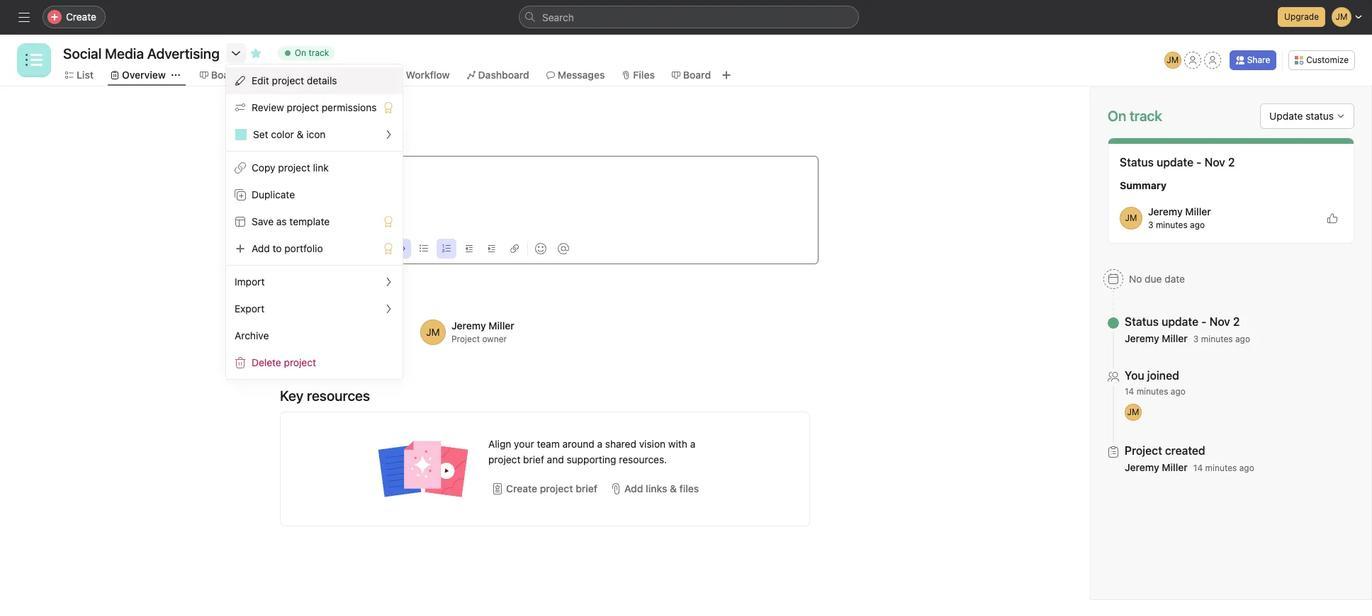 Task type: locate. For each thing, give the bounding box(es) containing it.
14 down project created on the bottom of page
[[1194, 463, 1203, 474]]

create down your
[[506, 483, 537, 495]]

2 vertical spatial miller
[[1162, 461, 1188, 474]]

& for color
[[297, 128, 304, 140]]

track
[[309, 47, 329, 58]]

2 vertical spatial jeremy
[[1125, 461, 1160, 474]]

board link
[[200, 67, 239, 83], [672, 67, 711, 83]]

0 horizontal spatial brief
[[523, 454, 544, 466]]

1 horizontal spatial board link
[[672, 67, 711, 83]]

Project description title text field
[[271, 121, 404, 150]]

update inside "element"
[[1157, 156, 1194, 169]]

resources.
[[619, 454, 667, 466]]

a
[[597, 438, 603, 450], [690, 438, 696, 450]]

on track button
[[271, 43, 341, 63]]

14 inside you joined 14 minutes ago
[[1125, 386, 1134, 397]]

brief
[[523, 454, 544, 466], [576, 483, 598, 495]]

bold image
[[306, 245, 315, 253]]

- for nov
[[1202, 315, 1207, 328]]

add left to
[[252, 242, 270, 254]]

create right expand sidebar image
[[66, 11, 96, 23]]

project for edit
[[272, 74, 304, 86]]

show options image
[[230, 47, 242, 59]]

1 horizontal spatial a
[[690, 438, 696, 450]]

share button
[[1230, 50, 1277, 70]]

board link down show options image
[[200, 67, 239, 83]]

owner
[[482, 334, 507, 345]]

a right with
[[690, 438, 696, 450]]

board
[[211, 69, 239, 81], [683, 69, 711, 81]]

jeremy miller
[[452, 320, 515, 332]]

0 horizontal spatial board
[[211, 69, 239, 81]]

share
[[1247, 55, 1270, 65]]

update up "summary"
[[1157, 156, 1194, 169]]

0 vertical spatial &
[[297, 128, 304, 140]]

create for create
[[66, 11, 96, 23]]

create button
[[43, 6, 106, 28]]

14 inside project created jeremy miller 14 minutes ago
[[1194, 463, 1203, 474]]

calendar
[[335, 69, 377, 81]]

jeremy miller link for status
[[1125, 332, 1188, 345]]

- inside status update - nov 2 jeremy miller 3 minutes ago
[[1202, 315, 1207, 328]]

add links & files button
[[607, 476, 703, 502]]

messages
[[558, 69, 605, 81]]

1 vertical spatial &
[[670, 483, 677, 495]]

1 vertical spatial 14
[[1194, 463, 1203, 474]]

board left add tab "image"
[[683, 69, 711, 81]]

3 inside status update - nov 2 jeremy miller 3 minutes ago
[[1194, 334, 1199, 345]]

1 horizontal spatial brief
[[576, 483, 598, 495]]

project right delete on the bottom of page
[[284, 357, 316, 369]]

2 vertical spatial jeremy miller link
[[1125, 461, 1188, 474]]

portfolio
[[284, 242, 323, 254]]

update inside status update - nov 2 jeremy miller 3 minutes ago
[[1162, 315, 1199, 328]]

2 a from the left
[[690, 438, 696, 450]]

1 vertical spatial jeremy miller link
[[1125, 332, 1188, 345]]

& left files
[[670, 483, 677, 495]]

update left nov at right bottom
[[1162, 315, 1199, 328]]

with
[[668, 438, 688, 450]]

overview link
[[111, 67, 166, 83]]

0 horizontal spatial board link
[[200, 67, 239, 83]]

jeremy miller link down "summary"
[[1148, 206, 1211, 218]]

minutes down you joined button
[[1137, 386, 1169, 397]]

you
[[1125, 369, 1145, 382]]

jeremy inside the jeremy miller 3 minutes ago
[[1148, 206, 1183, 218]]

color
[[271, 128, 294, 140]]

0 vertical spatial 3
[[1148, 220, 1154, 230]]

14 down you
[[1125, 386, 1134, 397]]

1 vertical spatial -
[[1202, 315, 1207, 328]]

create inside button
[[506, 483, 537, 495]]

0 likes. click to like this task image
[[1327, 213, 1338, 224]]

2 vertical spatial jm
[[1127, 407, 1139, 418]]

customize button
[[1289, 50, 1355, 70]]

project created jeremy miller 14 minutes ago
[[1125, 444, 1254, 474]]

strikethrough image
[[374, 245, 383, 253]]

jeremy up you
[[1125, 332, 1160, 345]]

0 vertical spatial miller
[[1185, 206, 1211, 218]]

project inside align your team around a shared vision with a project brief and supporting resources.
[[488, 454, 521, 466]]

at mention image
[[558, 243, 569, 254]]

0 vertical spatial jeremy
[[1148, 206, 1183, 218]]

0 vertical spatial status
[[1120, 156, 1154, 169]]

workflow
[[406, 69, 450, 81]]

- left nov 2
[[1197, 156, 1202, 169]]

update status button
[[1260, 103, 1355, 129]]

jeremy miller link down project created on the bottom of page
[[1125, 461, 1188, 474]]

upgrade button
[[1278, 7, 1326, 27]]

tab actions image
[[171, 71, 180, 79]]

miller down status update - nov 2 'button' at the bottom
[[1162, 332, 1188, 345]]

messages link
[[546, 67, 605, 83]]

minutes inside you joined 14 minutes ago
[[1137, 386, 1169, 397]]

0 vertical spatial update
[[1157, 156, 1194, 169]]

0 horizontal spatial &
[[297, 128, 304, 140]]

project for create
[[540, 483, 573, 495]]

on
[[295, 47, 306, 58]]

minutes inside the jeremy miller 3 minutes ago
[[1156, 220, 1188, 230]]

no due date
[[1129, 273, 1185, 285]]

0 horizontal spatial 14
[[1125, 386, 1134, 397]]

- inside latest status update "element"
[[1197, 156, 1202, 169]]

status inside "element"
[[1120, 156, 1154, 169]]

add links & files
[[625, 483, 699, 495]]

0 horizontal spatial 3
[[1148, 220, 1154, 230]]

1 vertical spatial 3
[[1194, 334, 1199, 345]]

1 board from the left
[[211, 69, 239, 81]]

1 vertical spatial jm
[[1125, 213, 1137, 223]]

project down and
[[540, 483, 573, 495]]

project created
[[1125, 444, 1206, 457]]

1 vertical spatial create
[[506, 483, 537, 495]]

1 vertical spatial miller
[[1162, 332, 1188, 345]]

jeremy miller link inside latest status update "element"
[[1148, 206, 1211, 218]]

2 board from the left
[[683, 69, 711, 81]]

0 vertical spatial jm
[[1167, 55, 1179, 65]]

1 vertical spatial update
[[1162, 315, 1199, 328]]

code image
[[397, 245, 405, 253]]

brief down your
[[523, 454, 544, 466]]

jeremy inside project created jeremy miller 14 minutes ago
[[1125, 461, 1160, 474]]

update status
[[1270, 110, 1334, 122]]

dashboard link
[[467, 67, 529, 83]]

miller inside status update - nov 2 jeremy miller 3 minutes ago
[[1162, 332, 1188, 345]]

miller down project created on the bottom of page
[[1162, 461, 1188, 474]]

dashboard
[[478, 69, 529, 81]]

1 horizontal spatial add
[[625, 483, 643, 495]]

project inside menu item
[[272, 74, 304, 86]]

None text field
[[60, 40, 223, 66]]

jm button
[[1164, 52, 1181, 69]]

project
[[272, 74, 304, 86], [287, 101, 319, 113], [278, 162, 310, 174], [284, 357, 316, 369], [488, 454, 521, 466], [540, 483, 573, 495]]

joined
[[1147, 369, 1179, 382]]

&
[[297, 128, 304, 140], [670, 483, 677, 495]]

0 vertical spatial brief
[[523, 454, 544, 466]]

team
[[537, 438, 560, 450]]

update for nov
[[1162, 315, 1199, 328]]

3 down status update - nov 2 'button' at the bottom
[[1194, 334, 1199, 345]]

files link
[[622, 67, 655, 83]]

no
[[1129, 273, 1142, 285]]

nov
[[1210, 315, 1230, 328]]

3 down "summary"
[[1148, 220, 1154, 230]]

ago inside you joined 14 minutes ago
[[1171, 386, 1186, 397]]

due
[[1145, 273, 1162, 285]]

0 horizontal spatial add
[[252, 242, 270, 254]]

1 vertical spatial brief
[[576, 483, 598, 495]]

14
[[1125, 386, 1134, 397], [1194, 463, 1203, 474]]

-
[[1197, 156, 1202, 169], [1202, 315, 1207, 328]]

project left link
[[278, 162, 310, 174]]

board down show options image
[[211, 69, 239, 81]]

review
[[252, 101, 284, 113]]

list link
[[65, 67, 94, 83]]

1 vertical spatial add
[[625, 483, 643, 495]]

& left icon
[[297, 128, 304, 140]]

update
[[1157, 156, 1194, 169], [1162, 315, 1199, 328]]

toolbar
[[274, 233, 819, 259]]

status down no due date dropdown button
[[1125, 315, 1159, 328]]

jeremy down "summary"
[[1148, 206, 1183, 218]]

jm inside latest status update "element"
[[1125, 213, 1137, 223]]

miller inside the jeremy miller 3 minutes ago
[[1185, 206, 1211, 218]]

minutes down nov at right bottom
[[1201, 334, 1233, 345]]

0 horizontal spatial a
[[597, 438, 603, 450]]

0 vertical spatial 14
[[1125, 386, 1134, 397]]

around
[[562, 438, 595, 450]]

status update - nov 2 jeremy miller 3 minutes ago
[[1125, 315, 1250, 345]]

1 horizontal spatial 14
[[1194, 463, 1203, 474]]

jeremy inside status update - nov 2 jeremy miller 3 minutes ago
[[1125, 332, 1160, 345]]

vision
[[639, 438, 666, 450]]

project
[[452, 334, 480, 345]]

brief down supporting
[[576, 483, 598, 495]]

0 vertical spatial -
[[1197, 156, 1202, 169]]

1 horizontal spatial board
[[683, 69, 711, 81]]

status up "summary"
[[1120, 156, 1154, 169]]

jm inside button
[[1167, 55, 1179, 65]]

add left links
[[625, 483, 643, 495]]

create inside popup button
[[66, 11, 96, 23]]

- left nov at right bottom
[[1202, 315, 1207, 328]]

icon
[[306, 128, 326, 140]]

0 vertical spatial create
[[66, 11, 96, 23]]

0 horizontal spatial create
[[66, 11, 96, 23]]

minutes down project created on the bottom of page
[[1205, 463, 1237, 474]]

1 a from the left
[[597, 438, 603, 450]]

files
[[680, 483, 699, 495]]

project down edit project details in the top of the page
[[287, 101, 319, 113]]

0 vertical spatial add
[[252, 242, 270, 254]]

date
[[1165, 273, 1185, 285]]

jeremy
[[1148, 206, 1183, 218], [1125, 332, 1160, 345], [1125, 461, 1160, 474]]

1 vertical spatial status
[[1125, 315, 1159, 328]]

minutes down "summary"
[[1156, 220, 1188, 230]]

1 vertical spatial jeremy
[[1125, 332, 1160, 345]]

timeline link
[[256, 67, 307, 83]]

expand sidebar image
[[18, 11, 30, 23]]

import
[[235, 276, 265, 288]]

duplicate
[[252, 189, 295, 201]]

jeremy down project created on the bottom of page
[[1125, 461, 1160, 474]]

add inside popup button
[[625, 483, 643, 495]]

status for status update - nov 2
[[1120, 156, 1154, 169]]

create for create project brief
[[506, 483, 537, 495]]

status inside status update - nov 2 jeremy miller 3 minutes ago
[[1125, 315, 1159, 328]]

a up supporting
[[597, 438, 603, 450]]

delete project
[[252, 357, 316, 369]]

board link left add tab "image"
[[672, 67, 711, 83]]

project right edit
[[272, 74, 304, 86]]

1 horizontal spatial create
[[506, 483, 537, 495]]

& inside popup button
[[670, 483, 677, 495]]

0 vertical spatial jeremy miller link
[[1148, 206, 1211, 218]]

jm
[[1167, 55, 1179, 65], [1125, 213, 1137, 223], [1127, 407, 1139, 418]]

1 horizontal spatial &
[[670, 483, 677, 495]]

project inside button
[[540, 483, 573, 495]]

project down align
[[488, 454, 521, 466]]

ago
[[1190, 220, 1205, 230], [1235, 334, 1250, 345], [1171, 386, 1186, 397], [1240, 463, 1254, 474]]

jeremy miller link down status update - nov 2 'button' at the bottom
[[1125, 332, 1188, 345]]

miller down status update - nov 2
[[1185, 206, 1211, 218]]

timeline
[[267, 69, 307, 81]]

1 horizontal spatial 3
[[1194, 334, 1199, 345]]



Task type: describe. For each thing, give the bounding box(es) containing it.
1 board link from the left
[[200, 67, 239, 83]]

set color & icon
[[253, 128, 326, 140]]

project for copy
[[278, 162, 310, 174]]

list image
[[26, 52, 43, 69]]

add for add to portfolio
[[252, 242, 270, 254]]

export
[[235, 303, 265, 315]]

copy
[[252, 162, 275, 174]]

key resources
[[280, 388, 370, 404]]

overview
[[122, 69, 166, 81]]

board for first board link
[[211, 69, 239, 81]]

on track
[[295, 47, 329, 58]]

edit
[[252, 74, 269, 86]]

- for nov 2
[[1197, 156, 1202, 169]]

bulleted list image
[[420, 245, 428, 253]]

ago inside status update - nov 2 jeremy miller 3 minutes ago
[[1235, 334, 1250, 345]]

status for status update - nov 2 jeremy miller 3 minutes ago
[[1125, 315, 1159, 328]]

project for delete
[[284, 357, 316, 369]]

status
[[1306, 110, 1334, 122]]

customize
[[1307, 55, 1349, 65]]

links
[[646, 483, 667, 495]]

brief inside align your team around a shared vision with a project brief and supporting resources.
[[523, 454, 544, 466]]

files
[[633, 69, 655, 81]]

set
[[253, 128, 268, 140]]

to
[[273, 242, 282, 254]]

emoji image
[[535, 243, 547, 254]]

& for links
[[670, 483, 677, 495]]

align
[[488, 438, 511, 450]]

@
[[303, 163, 312, 175]]

update
[[1270, 110, 1303, 122]]

create project brief button
[[488, 476, 601, 502]]

remove from starred image
[[250, 47, 261, 59]]

ago inside the jeremy miller 3 minutes ago
[[1190, 220, 1205, 230]]

project for review
[[287, 101, 319, 113]]

and
[[547, 454, 564, 466]]

summary
[[1120, 179, 1167, 191]]

2
[[1233, 315, 1240, 328]]

as
[[276, 215, 287, 228]]

miller inside project created jeremy miller 14 minutes ago
[[1162, 461, 1188, 474]]

update for nov 2
[[1157, 156, 1194, 169]]

Search tasks, projects, and more text field
[[519, 6, 859, 28]]

add for add links & files
[[625, 483, 643, 495]]

2 board link from the left
[[672, 67, 711, 83]]

status update - nov 2
[[1120, 156, 1235, 169]]

details
[[307, 74, 337, 86]]

you joined button
[[1125, 369, 1186, 383]]

add to portfolio
[[252, 242, 323, 254]]

add tab image
[[721, 69, 732, 81]]

jeremy miller project owner
[[452, 320, 515, 345]]

upgrade
[[1285, 11, 1319, 22]]

increase list indent image
[[488, 245, 496, 253]]

shared
[[605, 438, 637, 450]]

supporting
[[567, 454, 616, 466]]

minutes inside status update - nov 2 jeremy miller 3 minutes ago
[[1201, 334, 1233, 345]]

your
[[514, 438, 534, 450]]

edit project details menu item
[[226, 67, 402, 94]]

on track
[[1108, 108, 1162, 124]]

delete
[[252, 357, 281, 369]]

brief inside button
[[576, 483, 598, 495]]

save as template
[[252, 215, 330, 228]]

permissions
[[322, 101, 377, 113]]

nov 2
[[1205, 156, 1235, 169]]

jeremy miller 3 minutes ago
[[1148, 206, 1211, 230]]

decrease list indent image
[[465, 245, 474, 253]]

status update - nov 2 button
[[1125, 315, 1250, 329]]

save
[[252, 215, 274, 228]]

jeremy miller link for project created
[[1125, 461, 1188, 474]]

align your team around a shared vision with a project brief and supporting resources.
[[488, 438, 696, 466]]

you joined 14 minutes ago
[[1125, 369, 1186, 397]]

edit project details
[[252, 74, 337, 86]]

workflow link
[[394, 67, 450, 83]]

template
[[290, 215, 330, 228]]

calendar link
[[324, 67, 377, 83]]

link
[[313, 162, 329, 174]]

numbered list image
[[442, 245, 451, 253]]

link image
[[510, 245, 519, 253]]

review project permissions
[[252, 101, 377, 113]]

latest status update element
[[1108, 138, 1355, 244]]

3 inside the jeremy miller 3 minutes ago
[[1148, 220, 1154, 230]]

create project brief
[[506, 483, 598, 495]]

minutes inside project created jeremy miller 14 minutes ago
[[1205, 463, 1237, 474]]

no due date button
[[1097, 267, 1192, 292]]

archive
[[235, 330, 269, 342]]

ago inside project created jeremy miller 14 minutes ago
[[1240, 463, 1254, 474]]

list
[[77, 69, 94, 81]]

board for second board link
[[683, 69, 711, 81]]

copy project link
[[252, 162, 329, 174]]



Task type: vqa. For each thing, say whether or not it's contained in the screenshot.
'status' in the top right of the page
yes



